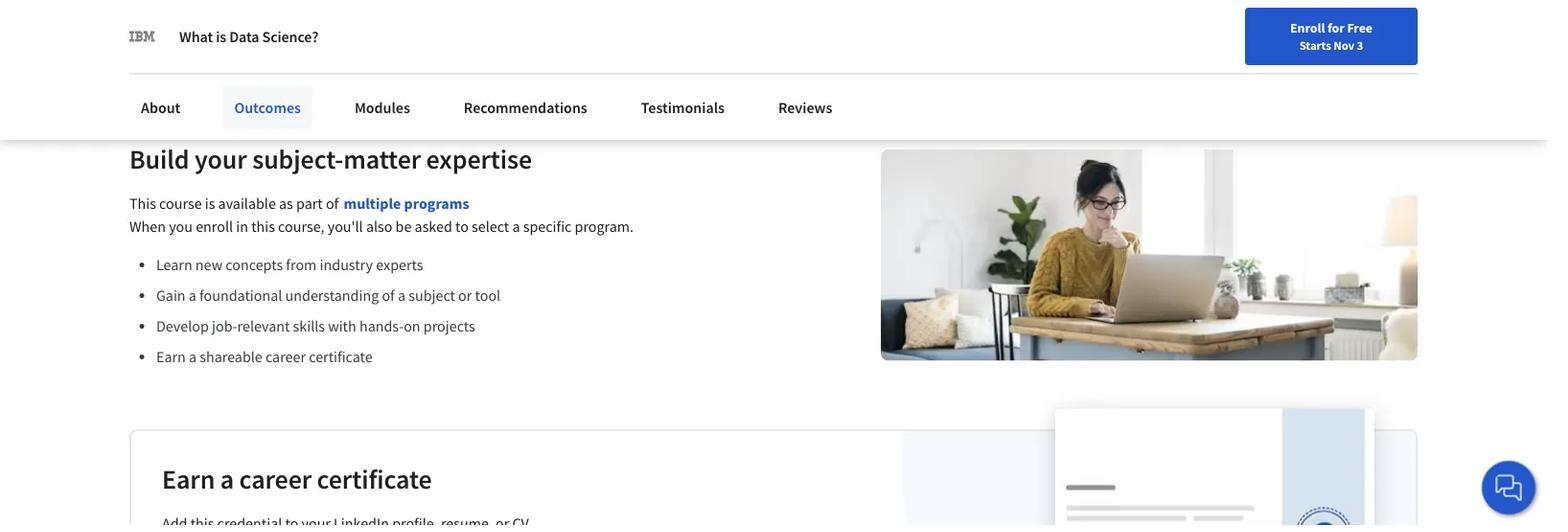 Task type: vqa. For each thing, say whether or not it's contained in the screenshot.
Learn more about Coursera for Business
yes



Task type: describe. For each thing, give the bounding box(es) containing it.
program.
[[575, 217, 634, 236]]

enroll
[[196, 217, 233, 236]]

you
[[169, 217, 193, 236]]

also
[[366, 217, 392, 236]]

a inside this course is available as part of multiple programs when you enroll in this course, you'll also be asked to select a specific program.
[[512, 217, 520, 236]]

specific
[[523, 217, 572, 236]]

learn more about coursera for business
[[161, 28, 426, 47]]

coursera image
[[23, 16, 145, 46]]

from
[[286, 255, 317, 274]]

subject
[[409, 286, 455, 305]]

modules
[[355, 98, 410, 117]]

outcomes
[[234, 98, 301, 117]]

with
[[328, 317, 356, 336]]

business
[[368, 28, 426, 47]]

tool
[[475, 286, 501, 305]]

nov
[[1334, 37, 1355, 53]]

earn for earn a career certificate
[[162, 463, 215, 496]]

multiple programs button
[[344, 192, 469, 215]]

0 horizontal spatial for
[[345, 28, 365, 47]]

earn a career certificate
[[162, 463, 432, 496]]

data
[[229, 27, 259, 46]]

more
[[202, 28, 237, 47]]

about link
[[129, 86, 192, 128]]

about
[[240, 28, 280, 47]]

you'll
[[328, 217, 363, 236]]

multiple
[[344, 194, 401, 213]]

course
[[159, 194, 202, 213]]

select
[[472, 217, 509, 236]]

when
[[129, 217, 166, 236]]

earn a shareable career certificate
[[156, 347, 373, 366]]

reviews link
[[767, 86, 844, 128]]

learn for learn more about coursera for business
[[161, 28, 199, 47]]

on
[[404, 317, 420, 336]]

a for gain a foundational understanding of a subject or tool
[[189, 286, 196, 305]]

ibm image
[[129, 23, 156, 50]]

new
[[195, 255, 223, 274]]

coursera
[[283, 28, 342, 47]]

free
[[1347, 19, 1373, 36]]

as
[[279, 194, 293, 213]]

asked
[[415, 217, 452, 236]]

skills
[[293, 317, 325, 336]]

expertise
[[426, 143, 532, 176]]

foundational
[[199, 286, 282, 305]]

build
[[129, 143, 189, 176]]

outcomes link
[[223, 86, 312, 128]]

gain a foundational understanding of a subject or tool
[[156, 286, 501, 305]]

be
[[396, 217, 412, 236]]

earn for earn a shareable career certificate
[[156, 347, 186, 366]]

coursera career certificate image
[[1055, 409, 1375, 526]]

learn for learn new concepts from industry experts
[[156, 255, 192, 274]]

shareable
[[200, 347, 262, 366]]

starts
[[1300, 37, 1331, 53]]

this course is available as part of multiple programs when you enroll in this course, you'll also be asked to select a specific program.
[[129, 194, 634, 236]]

industry
[[320, 255, 373, 274]]

a for earn a career certificate
[[220, 463, 234, 496]]

learn new concepts from industry experts
[[156, 255, 423, 274]]

relevant
[[237, 317, 290, 336]]

develop
[[156, 317, 209, 336]]

1 vertical spatial certificate
[[317, 463, 432, 496]]

reviews
[[778, 98, 833, 117]]

this
[[251, 217, 275, 236]]



Task type: locate. For each thing, give the bounding box(es) containing it.
part
[[296, 194, 323, 213]]

1 vertical spatial career
[[239, 463, 312, 496]]

a for earn a shareable career certificate
[[189, 347, 197, 366]]

a
[[512, 217, 520, 236], [189, 286, 196, 305], [398, 286, 406, 305], [189, 347, 197, 366], [220, 463, 234, 496]]

coursera enterprise logos image
[[990, 0, 1374, 35]]

to
[[455, 217, 469, 236]]

for left business
[[345, 28, 365, 47]]

your
[[195, 143, 247, 176]]

1 vertical spatial of
[[382, 286, 395, 305]]

this
[[129, 194, 156, 213]]

learn more about coursera for business link
[[161, 28, 426, 47]]

1 vertical spatial learn
[[156, 255, 192, 274]]

recommendations link
[[452, 86, 599, 128]]

0 horizontal spatial of
[[326, 194, 339, 213]]

enroll for free starts nov 3
[[1290, 19, 1373, 53]]

learn right ibm "icon"
[[161, 28, 199, 47]]

1 vertical spatial earn
[[162, 463, 215, 496]]

1 vertical spatial is
[[205, 194, 215, 213]]

concepts
[[226, 255, 283, 274]]

0 horizontal spatial is
[[205, 194, 215, 213]]

1 horizontal spatial is
[[216, 27, 226, 46]]

testimonials
[[641, 98, 725, 117]]

for
[[1328, 19, 1345, 36], [345, 28, 365, 47]]

career
[[266, 347, 306, 366], [239, 463, 312, 496]]

1 horizontal spatial of
[[382, 286, 395, 305]]

develop job-relevant skills with hands-on projects
[[156, 317, 475, 336]]

for inside enroll for free starts nov 3
[[1328, 19, 1345, 36]]

what is data science?
[[179, 27, 318, 46]]

is left the data
[[216, 27, 226, 46]]

job-
[[212, 317, 237, 336]]

experts
[[376, 255, 423, 274]]

learn
[[161, 28, 199, 47], [156, 255, 192, 274]]

of
[[326, 194, 339, 213], [382, 286, 395, 305]]

in
[[236, 217, 248, 236]]

of right part
[[326, 194, 339, 213]]

hands-
[[359, 317, 404, 336]]

1 horizontal spatial for
[[1328, 19, 1345, 36]]

what
[[179, 27, 213, 46]]

0 vertical spatial certificate
[[309, 347, 373, 366]]

about
[[141, 98, 181, 117]]

understanding
[[285, 286, 379, 305]]

projects
[[424, 317, 475, 336]]

None search field
[[273, 12, 733, 50]]

0 vertical spatial of
[[326, 194, 339, 213]]

programs
[[404, 194, 469, 213]]

available
[[218, 194, 276, 213]]

enroll
[[1290, 19, 1325, 36]]

gain
[[156, 286, 186, 305]]

0 vertical spatial learn
[[161, 28, 199, 47]]

recommendations
[[464, 98, 587, 117]]

learn up gain
[[156, 255, 192, 274]]

or
[[458, 286, 472, 305]]

of up hands- at the bottom left of page
[[382, 286, 395, 305]]

certificate
[[309, 347, 373, 366], [317, 463, 432, 496]]

build your subject-matter expertise
[[129, 143, 532, 176]]

show notifications image
[[1288, 24, 1311, 47]]

earn
[[156, 347, 186, 366], [162, 463, 215, 496]]

0 vertical spatial earn
[[156, 347, 186, 366]]

chat with us image
[[1494, 473, 1524, 503]]

matter
[[343, 143, 421, 176]]

0 vertical spatial is
[[216, 27, 226, 46]]

is
[[216, 27, 226, 46], [205, 194, 215, 213]]

for up nov
[[1328, 19, 1345, 36]]

is up enroll
[[205, 194, 215, 213]]

0 vertical spatial career
[[266, 347, 306, 366]]

3
[[1357, 37, 1363, 53]]

testimonials link
[[630, 86, 736, 128]]

of inside this course is available as part of multiple programs when you enroll in this course, you'll also be asked to select a specific program.
[[326, 194, 339, 213]]

science?
[[262, 27, 318, 46]]

course,
[[278, 217, 325, 236]]

modules link
[[343, 86, 422, 128]]

subject-
[[252, 143, 343, 176]]

is inside this course is available as part of multiple programs when you enroll in this course, you'll also be asked to select a specific program.
[[205, 194, 215, 213]]



